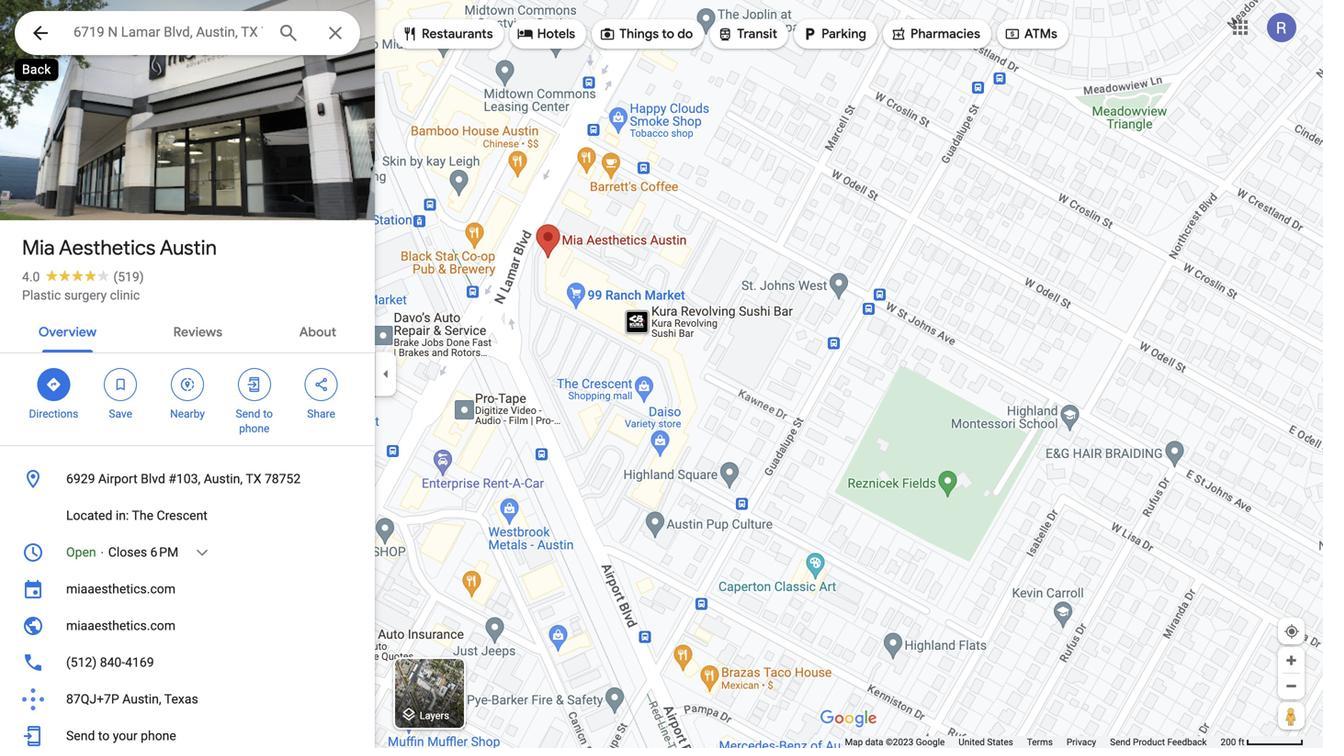 Task type: vqa. For each thing, say whether or not it's contained in the screenshot.


Task type: locate. For each thing, give the bounding box(es) containing it.
0 horizontal spatial to
[[98, 729, 110, 744]]

airport
[[98, 472, 138, 487]]

1 vertical spatial to
[[263, 408, 273, 421]]

miaaesthetics.com link up "4169"
[[0, 608, 375, 645]]

miaaesthetics.com link down show open hours for the week icon
[[0, 572, 375, 608]]

(519)
[[113, 270, 144, 285]]

send
[[236, 408, 260, 421], [66, 729, 95, 744], [1110, 737, 1131, 748]]

 search field
[[15, 11, 360, 59]]

mia aesthetics austin
[[22, 235, 217, 261]]

1 miaaesthetics.com link from the top
[[0, 572, 375, 608]]

miaaesthetics.com up 840-
[[66, 619, 176, 634]]

map data ©2023 google
[[845, 737, 945, 748]]

send left product
[[1110, 737, 1131, 748]]

to left do
[[662, 26, 674, 42]]

0 vertical spatial miaaesthetics.com
[[66, 582, 176, 597]]

2 horizontal spatial send
[[1110, 737, 1131, 748]]

41
[[47, 182, 63, 199]]

privacy
[[1067, 737, 1096, 748]]

phone inside send to phone
[[239, 423, 270, 436]]

6929
[[66, 472, 95, 487]]

to for send to your phone
[[98, 729, 110, 744]]

tx
[[246, 472, 261, 487]]

to inside button
[[98, 729, 110, 744]]

footer containing map data ©2023 google
[[845, 737, 1221, 749]]

send for send to your phone
[[66, 729, 95, 744]]


[[517, 24, 534, 44]]

austin,
[[204, 472, 243, 487], [122, 692, 161, 708]]

located in: the crescent
[[66, 509, 208, 524]]

840-
[[100, 656, 125, 671]]

send for send to phone
[[236, 408, 260, 421]]

send inside send to phone
[[236, 408, 260, 421]]

save
[[109, 408, 132, 421]]

1 vertical spatial phone
[[141, 729, 176, 744]]

to
[[662, 26, 674, 42], [263, 408, 273, 421], [98, 729, 110, 744]]

austin, left tx
[[204, 472, 243, 487]]

miaaesthetics.com link
[[0, 572, 375, 608], [0, 608, 375, 645]]

0 vertical spatial to
[[662, 26, 674, 42]]

photos
[[67, 182, 112, 199]]

1 miaaesthetics.com from the top
[[66, 582, 176, 597]]

phone inside button
[[141, 729, 176, 744]]

open
[[66, 545, 96, 561]]

send to your phone button
[[0, 719, 375, 749]]

None field
[[74, 21, 263, 43]]

plastic
[[22, 288, 61, 303]]

texas
[[164, 692, 198, 708]]

send inside button
[[66, 729, 95, 744]]


[[1004, 24, 1021, 44]]

miaaesthetics.com
[[66, 582, 176, 597], [66, 619, 176, 634]]

200 ft
[[1221, 737, 1245, 748]]

2 vertical spatial to
[[98, 729, 110, 744]]

restaurants
[[422, 26, 493, 42]]

4169
[[125, 656, 154, 671]]

2 miaaesthetics.com link from the top
[[0, 608, 375, 645]]

zoom in image
[[1285, 654, 1298, 668]]

mia aesthetics austin main content
[[0, 0, 375, 749]]

nearby
[[170, 408, 205, 421]]


[[29, 20, 51, 46]]

send down 87qj+7p at the left
[[66, 729, 95, 744]]

2 horizontal spatial to
[[662, 26, 674, 42]]

200 ft button
[[1221, 737, 1304, 748]]

1 vertical spatial austin,
[[122, 692, 161, 708]]

google account: ruby anderson  
(rubyanndersson@gmail.com) image
[[1267, 13, 1297, 42]]

send down 
[[236, 408, 260, 421]]

to inside send to phone
[[263, 408, 273, 421]]

87qj+7p austin, texas
[[66, 692, 198, 708]]

6929 airport blvd #103, austin, tx 78752 button
[[0, 461, 375, 498]]

data
[[865, 737, 884, 748]]

0 horizontal spatial phone
[[141, 729, 176, 744]]

phone right "your" in the bottom of the page
[[141, 729, 176, 744]]

austin, down "4169"
[[122, 692, 161, 708]]

 pharmacies
[[890, 24, 980, 44]]

1 horizontal spatial phone
[[239, 423, 270, 436]]

hours image
[[22, 542, 44, 564]]

phone down 
[[239, 423, 270, 436]]

transit
[[737, 26, 777, 42]]

0 horizontal spatial send
[[66, 729, 95, 744]]

atms
[[1025, 26, 1058, 42]]

google
[[916, 737, 945, 748]]

1 horizontal spatial send
[[236, 408, 260, 421]]

overview button
[[24, 309, 111, 353]]

located
[[66, 509, 112, 524]]

to left share
[[263, 408, 273, 421]]

1 horizontal spatial to
[[263, 408, 273, 421]]

tab list containing overview
[[0, 309, 375, 353]]

 things to do
[[599, 24, 693, 44]]

show open hours for the week image
[[194, 545, 211, 561]]

show your location image
[[1284, 624, 1300, 641]]

0 vertical spatial austin,
[[204, 472, 243, 487]]

united states button
[[959, 737, 1013, 749]]

to left "your" in the bottom of the page
[[98, 729, 110, 744]]

plastic surgery clinic button
[[22, 287, 140, 305]]

6 pm
[[150, 545, 178, 561]]

terms button
[[1027, 737, 1053, 749]]

0 vertical spatial phone
[[239, 423, 270, 436]]

(512)
[[66, 656, 97, 671]]

send to phone
[[236, 408, 273, 436]]

about button
[[285, 309, 351, 353]]

mia
[[22, 235, 55, 261]]

united
[[959, 737, 985, 748]]

tab list
[[0, 309, 375, 353]]

1 vertical spatial miaaesthetics.com
[[66, 619, 176, 634]]

phone
[[239, 423, 270, 436], [141, 729, 176, 744]]


[[246, 375, 263, 395]]

send for send product feedback
[[1110, 737, 1131, 748]]

parking
[[822, 26, 867, 42]]

in:
[[116, 509, 129, 524]]

footer
[[845, 737, 1221, 749]]

87qj+7p austin, texas button
[[0, 682, 375, 719]]

 parking
[[801, 24, 867, 44]]

(512) 840-4169
[[66, 656, 154, 671]]

send inside button
[[1110, 737, 1131, 748]]

located in: the crescent button
[[0, 498, 375, 535]]

closes
[[108, 545, 147, 561]]

miaaesthetics.com down open ⋅ closes 6 pm on the left bottom
[[66, 582, 176, 597]]

open ⋅ closes 6 pm
[[66, 545, 178, 561]]

to inside the  things to do
[[662, 26, 674, 42]]



Task type: describe. For each thing, give the bounding box(es) containing it.
hotels
[[537, 26, 575, 42]]


[[179, 375, 196, 395]]

 restaurants
[[402, 24, 493, 44]]

0 horizontal spatial austin,
[[122, 692, 161, 708]]

ft
[[1239, 737, 1245, 748]]

the
[[132, 509, 153, 524]]


[[801, 24, 818, 44]]

⋅
[[99, 545, 105, 561]]

zoom out image
[[1285, 680, 1298, 694]]

pharmacies
[[911, 26, 980, 42]]


[[112, 375, 129, 395]]


[[717, 24, 734, 44]]

google maps element
[[0, 0, 1323, 749]]

41 photos
[[47, 182, 112, 199]]

collapse side panel image
[[376, 364, 396, 385]]

reviews
[[173, 324, 222, 341]]

united states
[[959, 737, 1013, 748]]

78752
[[265, 472, 301, 487]]


[[313, 375, 330, 395]]

layers
[[420, 711, 449, 722]]

41 photos button
[[14, 175, 120, 207]]

200
[[1221, 737, 1236, 748]]

privacy button
[[1067, 737, 1096, 749]]

about
[[299, 324, 336, 341]]

 transit
[[717, 24, 777, 44]]


[[890, 24, 907, 44]]

6929 airport blvd #103, austin, tx 78752
[[66, 472, 301, 487]]

map
[[845, 737, 863, 748]]

519 reviews element
[[113, 270, 144, 285]]

87qj+7p
[[66, 692, 119, 708]]

surgery
[[64, 288, 107, 303]]

photo of mia aesthetics austin image
[[0, 0, 375, 235]]


[[402, 24, 418, 44]]

share
[[307, 408, 335, 421]]

4.0
[[22, 270, 40, 285]]

#103,
[[168, 472, 201, 487]]

terms
[[1027, 737, 1053, 748]]

1 horizontal spatial austin,
[[204, 472, 243, 487]]

 atms
[[1004, 24, 1058, 44]]

aesthetics
[[59, 235, 156, 261]]

product
[[1133, 737, 1165, 748]]

6719 N Lamar Blvd, Austin, TX 78752 field
[[15, 11, 360, 55]]

send product feedback
[[1110, 737, 1207, 748]]


[[45, 375, 62, 395]]

your
[[113, 729, 138, 744]]

directions
[[29, 408, 78, 421]]

information for mia aesthetics austin region
[[0, 461, 375, 749]]

to for send to phone
[[263, 408, 273, 421]]

©2023
[[886, 737, 914, 748]]

 hotels
[[517, 24, 575, 44]]

blvd
[[141, 472, 165, 487]]

reviews button
[[159, 309, 237, 353]]

none field inside the 6719 n lamar blvd, austin, tx 78752 field
[[74, 21, 263, 43]]

feedback
[[1167, 737, 1207, 748]]

(512) 840-4169 button
[[0, 645, 375, 682]]

tab list inside google maps element
[[0, 309, 375, 353]]

plastic surgery clinic
[[22, 288, 140, 303]]

things
[[619, 26, 659, 42]]

actions for mia aesthetics austin region
[[0, 354, 375, 446]]

send to your phone
[[66, 729, 176, 744]]


[[599, 24, 616, 44]]

footer inside google maps element
[[845, 737, 1221, 749]]

crescent
[[157, 509, 208, 524]]

do
[[677, 26, 693, 42]]

show street view coverage image
[[1278, 703, 1305, 731]]

overview
[[38, 324, 96, 341]]

 button
[[15, 11, 66, 59]]

2 miaaesthetics.com from the top
[[66, 619, 176, 634]]

send product feedback button
[[1110, 737, 1207, 749]]

4.0 stars image
[[40, 270, 113, 282]]

clinic
[[110, 288, 140, 303]]

austin
[[160, 235, 217, 261]]

states
[[987, 737, 1013, 748]]



